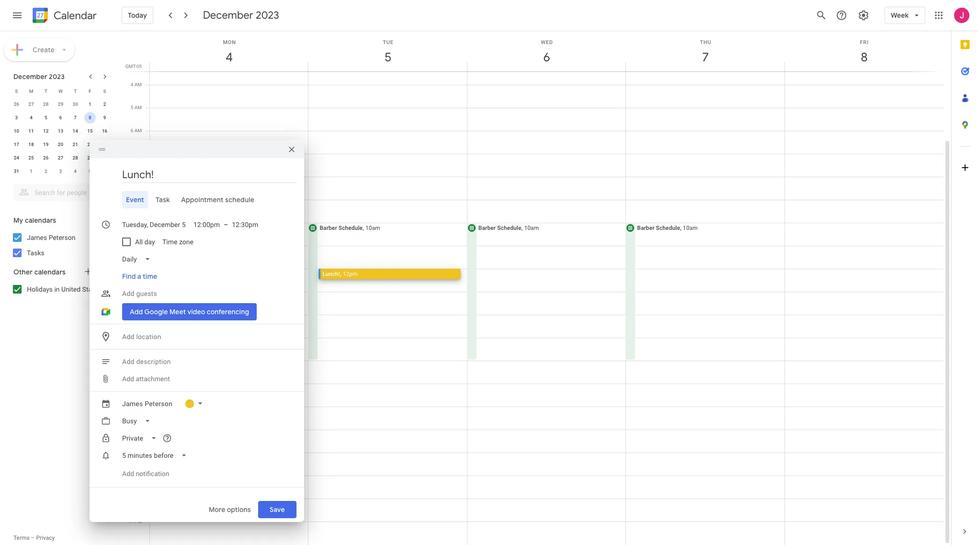 Task type: locate. For each thing, give the bounding box(es) containing it.
barber schedule , 10am
[[320, 225, 380, 231], [478, 225, 539, 231], [637, 225, 698, 231]]

gmt-05
[[125, 64, 142, 69]]

james up 'tasks'
[[27, 234, 47, 241]]

0 vertical spatial 28
[[43, 102, 49, 107]]

0 horizontal spatial 2023
[[49, 72, 65, 81]]

4 down gmt- on the left top
[[131, 82, 133, 87]]

3 down november 26 element
[[15, 115, 18, 120]]

row down 20 element
[[9, 151, 112, 165]]

5 down 4 am
[[131, 105, 133, 110]]

3 am from the top
[[134, 128, 142, 133]]

1 vertical spatial james
[[122, 400, 143, 408]]

1 vertical spatial calendars
[[34, 268, 66, 276]]

description
[[136, 358, 171, 366]]

26
[[14, 102, 19, 107], [43, 155, 49, 160]]

1 am from the top
[[134, 82, 142, 87]]

2 horizontal spatial 2
[[131, 312, 133, 317]]

add inside dropdown button
[[122, 358, 134, 366]]

0 vertical spatial 12
[[43, 128, 49, 134]]

t up november 30 element
[[74, 88, 77, 94]]

1 horizontal spatial 10am
[[524, 225, 539, 231]]

row down 27 element
[[9, 165, 112, 178]]

27 down 20 element
[[58, 155, 63, 160]]

time zone button
[[159, 233, 198, 251]]

2 horizontal spatial 3
[[131, 335, 133, 340]]

7 am from the top
[[134, 220, 142, 225]]

5 add from the top
[[122, 470, 134, 478]]

row group
[[9, 98, 112, 178]]

fri
[[860, 39, 869, 46]]

2 vertical spatial 3
[[131, 335, 133, 340]]

6 for 6 pm
[[131, 404, 133, 409]]

main drawer image
[[11, 10, 23, 21]]

1 vertical spatial 1
[[30, 169, 33, 174]]

8 for 8 pm
[[131, 450, 133, 455]]

16 element
[[99, 126, 110, 137]]

5 left attachment
[[131, 381, 133, 386]]

– right start time 'text box'
[[224, 221, 228, 229]]

8
[[860, 49, 867, 65], [89, 115, 91, 120], [131, 174, 133, 179], [131, 450, 133, 455]]

2 inside grid
[[131, 312, 133, 317]]

0 vertical spatial 27
[[28, 102, 34, 107]]

5 down 29 element
[[89, 169, 91, 174]]

pm up the 6 pm
[[135, 381, 142, 386]]

tue
[[383, 39, 394, 46]]

pm down 9 pm
[[135, 519, 142, 524]]

None search field
[[0, 180, 119, 201]]

1
[[89, 102, 91, 107], [30, 169, 33, 174], [131, 289, 133, 294]]

27 down m
[[28, 102, 34, 107]]

8 down 7 am
[[131, 174, 133, 179]]

6 down november 29 'element'
[[59, 115, 62, 120]]

2 for january 2 element
[[45, 169, 47, 174]]

tab list
[[952, 31, 978, 518], [97, 191, 297, 208]]

1 horizontal spatial 29
[[87, 155, 93, 160]]

7 up 8 am
[[131, 151, 133, 156]]

0 vertical spatial 10
[[14, 128, 19, 134]]

0 horizontal spatial 26
[[14, 102, 19, 107]]

2 horizontal spatial schedule
[[656, 225, 680, 231]]

1 vertical spatial 2023
[[49, 72, 65, 81]]

schedule
[[339, 225, 363, 231], [497, 225, 521, 231], [656, 225, 680, 231]]

2 horizontal spatial barber
[[637, 225, 655, 231]]

1 vertical spatial –
[[31, 535, 35, 541]]

8 up "15"
[[89, 115, 91, 120]]

1 horizontal spatial peterson
[[145, 400, 172, 408]]

tab list containing event
[[97, 191, 297, 208]]

w
[[58, 88, 63, 94]]

1 barber schedule , 10am from the left
[[320, 225, 380, 231]]

1 horizontal spatial 10
[[128, 220, 133, 225]]

6 inside wed 6
[[543, 49, 550, 65]]

– right terms link
[[31, 535, 35, 541]]

add description
[[122, 358, 171, 366]]

4 row from the top
[[9, 125, 112, 138]]

s
[[15, 88, 18, 94], [103, 88, 106, 94]]

1 horizontal spatial 27
[[58, 155, 63, 160]]

2 vertical spatial 1
[[131, 289, 133, 294]]

pm for 5 pm
[[135, 381, 142, 386]]

6 down 5 am
[[131, 128, 133, 133]]

add down 4 pm
[[122, 375, 134, 383]]

30 right november 29 'element'
[[73, 102, 78, 107]]

1 vertical spatial 3
[[59, 169, 62, 174]]

peterson
[[49, 234, 75, 241], [145, 400, 172, 408]]

7 link
[[695, 46, 717, 69]]

26 for november 26 element
[[14, 102, 19, 107]]

4 pm from the top
[[135, 335, 142, 340]]

0 horizontal spatial 27
[[28, 102, 34, 107]]

6 down wed
[[543, 49, 550, 65]]

3 row from the top
[[9, 111, 112, 125]]

pm up 7 pm on the left of page
[[135, 404, 142, 409]]

row containing 26
[[9, 98, 112, 111]]

calendar heading
[[52, 9, 97, 22]]

december 2023 up mon
[[203, 9, 279, 22]]

appointment schedule button
[[177, 191, 258, 208]]

1 horizontal spatial 26
[[43, 155, 49, 160]]

6 pm from the top
[[135, 381, 142, 386]]

10 up 17
[[14, 128, 19, 134]]

thu 7
[[700, 39, 712, 65]]

pm for 8 pm
[[135, 450, 142, 455]]

0 vertical spatial 26
[[14, 102, 19, 107]]

wed 6
[[541, 39, 553, 65]]

row containing 31
[[9, 165, 112, 178]]

29 down 22 element
[[87, 155, 93, 160]]

7 for 7 am
[[131, 151, 133, 156]]

4 for 4 pm
[[131, 358, 133, 363]]

pm up 4 pm
[[135, 335, 142, 340]]

7 for 7 pm
[[131, 427, 133, 432]]

29 for 29 element
[[87, 155, 93, 160]]

0 horizontal spatial december
[[13, 72, 47, 81]]

5 am from the top
[[134, 174, 142, 179]]

8 am from the top
[[134, 243, 142, 248]]

6 am from the top
[[134, 197, 142, 202]]

guests
[[136, 290, 157, 297]]

my calendars list
[[2, 230, 119, 261]]

add guests button
[[118, 285, 297, 302]]

1 vertical spatial 30
[[102, 155, 107, 160]]

6 link
[[536, 46, 558, 69]]

30 for 30 element
[[102, 155, 107, 160]]

calendar element
[[31, 6, 97, 27]]

28 left november 29 'element'
[[43, 102, 49, 107]]

1 inside grid
[[131, 289, 133, 294]]

pm up a
[[135, 266, 142, 271]]

10 pm from the top
[[135, 473, 142, 478]]

8 for 8
[[89, 115, 91, 120]]

add for add attachment
[[122, 375, 134, 383]]

am down 7 am
[[134, 174, 142, 179]]

1 horizontal spatial 30
[[102, 155, 107, 160]]

0 horizontal spatial 12
[[43, 128, 49, 134]]

16
[[102, 128, 107, 134]]

f
[[89, 88, 91, 94]]

1 horizontal spatial 12
[[128, 266, 133, 271]]

1 vertical spatial 28
[[73, 155, 78, 160]]

4 down mon
[[225, 49, 232, 65]]

december up m
[[13, 72, 47, 81]]

4 for 4 am
[[131, 82, 133, 87]]

28
[[43, 102, 49, 107], [73, 155, 78, 160]]

s up november 26 element
[[15, 88, 18, 94]]

11 pm from the top
[[135, 519, 142, 524]]

calendars
[[25, 216, 56, 225], [34, 268, 66, 276]]

t up the november 28 element
[[44, 88, 47, 94]]

3 left location
[[131, 335, 133, 340]]

0 horizontal spatial 29
[[58, 102, 63, 107]]

week button
[[885, 4, 925, 27]]

am up all
[[134, 220, 142, 225]]

0 horizontal spatial t
[[44, 88, 47, 94]]

0 horizontal spatial 1
[[30, 169, 33, 174]]

december up mon
[[203, 9, 253, 22]]

26 down 19 element
[[43, 155, 49, 160]]

10 inside december 2023 grid
[[14, 128, 19, 134]]

2023
[[256, 9, 279, 22], [49, 72, 65, 81]]

9 pm from the top
[[135, 450, 142, 455]]

pm for 4 pm
[[135, 358, 142, 363]]

29 element
[[84, 152, 96, 164]]

0 horizontal spatial james peterson
[[27, 234, 75, 241]]

13 element
[[55, 126, 66, 137]]

add left location
[[122, 333, 134, 341]]

week
[[891, 11, 909, 20]]

find
[[122, 272, 136, 281]]

2 am from the top
[[134, 105, 142, 110]]

holidays
[[27, 286, 53, 293]]

11 down 9 pm
[[128, 519, 133, 524]]

1 horizontal spatial s
[[103, 88, 106, 94]]

1 horizontal spatial 3
[[59, 169, 62, 174]]

1 horizontal spatial barber
[[478, 225, 496, 231]]

3 10am from the left
[[683, 225, 698, 231]]

james peterson down "5 pm"
[[122, 400, 172, 408]]

add for add description
[[122, 358, 134, 366]]

30 inside 30 element
[[102, 155, 107, 160]]

24
[[14, 155, 19, 160]]

0 horizontal spatial 10am
[[366, 225, 380, 231]]

1 pm
[[131, 289, 142, 294]]

1 add from the top
[[122, 290, 134, 297]]

privacy
[[36, 535, 55, 541]]

End time text field
[[232, 219, 258, 230]]

1 horizontal spatial james
[[122, 400, 143, 408]]

05
[[136, 64, 142, 69]]

am down 4 am
[[134, 105, 142, 110]]

8 inside cell
[[89, 115, 91, 120]]

3 for 3 pm
[[131, 335, 133, 340]]

None field
[[118, 251, 158, 268], [118, 412, 158, 430], [118, 430, 164, 447], [118, 447, 195, 464], [118, 251, 158, 268], [118, 412, 158, 430], [118, 430, 164, 447], [118, 447, 195, 464]]

am down 5 am
[[134, 128, 142, 133]]

1 vertical spatial december
[[13, 72, 47, 81]]

1 vertical spatial 27
[[58, 155, 63, 160]]

4 left description
[[131, 358, 133, 363]]

am for 6 am
[[134, 128, 142, 133]]

22 element
[[84, 139, 96, 150]]

december 2023 grid
[[9, 84, 112, 178]]

row up 20
[[9, 125, 112, 138]]

1 vertical spatial 10
[[128, 220, 133, 225]]

28 down 21 element
[[73, 155, 78, 160]]

james peterson down my calendars dropdown button
[[27, 234, 75, 241]]

january 3 element
[[55, 166, 66, 177]]

fri 8
[[860, 39, 869, 65]]

0 vertical spatial 9
[[103, 115, 106, 120]]

row up 27 element
[[9, 138, 112, 151]]

0 vertical spatial 1
[[89, 102, 91, 107]]

peterson down my calendars dropdown button
[[49, 234, 75, 241]]

pm down add guests
[[135, 312, 142, 317]]

find a time button
[[118, 268, 161, 285]]

1 inside january 1 element
[[30, 169, 33, 174]]

peterson right the 6 pm
[[145, 400, 172, 408]]

2 vertical spatial 11
[[128, 519, 133, 524]]

barber
[[320, 225, 337, 231], [478, 225, 496, 231], [637, 225, 655, 231]]

2 down 26 element
[[45, 169, 47, 174]]

9 left notification
[[131, 473, 133, 478]]

1 horizontal spatial tab list
[[952, 31, 978, 518]]

0 horizontal spatial james
[[27, 234, 47, 241]]

1 vertical spatial 11
[[128, 243, 133, 248]]

s right f
[[103, 88, 106, 94]]

0 horizontal spatial barber
[[320, 225, 337, 231]]

0 horizontal spatial 10
[[14, 128, 19, 134]]

all
[[135, 238, 143, 246]]

add attachment button
[[118, 370, 174, 388]]

2 row from the top
[[9, 98, 112, 111]]

2 inside january 2 element
[[45, 169, 47, 174]]

6 up 7 pm on the left of page
[[131, 404, 133, 409]]

1 pm from the top
[[135, 266, 142, 271]]

pm for 6 pm
[[135, 404, 142, 409]]

0 horizontal spatial barber schedule , 10am
[[320, 225, 380, 231]]

0 vertical spatial 30
[[73, 102, 78, 107]]

in
[[54, 286, 60, 293]]

7 down november 30 element
[[74, 115, 77, 120]]

1 horizontal spatial december
[[203, 9, 253, 22]]

30 inside november 30 element
[[73, 102, 78, 107]]

11 inside december 2023 grid
[[28, 128, 34, 134]]

7 inside december 2023 grid
[[74, 115, 77, 120]]

6 row from the top
[[9, 151, 112, 165]]

9 up 10 am
[[131, 197, 133, 202]]

0 horizontal spatial 30
[[73, 102, 78, 107]]

december 2023 up m
[[13, 72, 65, 81]]

1 down 25 element at the top
[[30, 169, 33, 174]]

2 pm from the top
[[135, 289, 142, 294]]

december
[[203, 9, 253, 22], [13, 72, 47, 81]]

7
[[702, 49, 708, 65], [74, 115, 77, 120], [131, 151, 133, 156], [131, 427, 133, 432]]

1 vertical spatial 26
[[43, 155, 49, 160]]

5 for 5 am
[[131, 105, 133, 110]]

7 down the 6 pm
[[131, 427, 133, 432]]

7 down thu
[[702, 49, 708, 65]]

10 element
[[11, 126, 22, 137]]

27
[[28, 102, 34, 107], [58, 155, 63, 160]]

am
[[134, 82, 142, 87], [134, 105, 142, 110], [134, 128, 142, 133], [134, 151, 142, 156], [134, 174, 142, 179], [134, 197, 142, 202], [134, 220, 142, 225], [134, 243, 142, 248]]

add down 8 pm
[[122, 470, 134, 478]]

3 inside grid
[[131, 335, 133, 340]]

3 down 27 element
[[59, 169, 62, 174]]

7 pm from the top
[[135, 404, 142, 409]]

calendars right my
[[25, 216, 56, 225]]

2 add from the top
[[122, 333, 134, 341]]

am down 6 am
[[134, 151, 142, 156]]

1 horizontal spatial –
[[224, 221, 228, 229]]

1 horizontal spatial schedule
[[497, 225, 521, 231]]

today
[[128, 11, 147, 20]]

1 vertical spatial 9
[[131, 197, 133, 202]]

lunch!
[[323, 271, 340, 277]]

am for 10 am
[[134, 220, 142, 225]]

1 for january 1 element
[[30, 169, 33, 174]]

5
[[384, 49, 391, 65], [131, 105, 133, 110], [45, 115, 47, 120], [89, 169, 91, 174], [131, 381, 133, 386]]

10
[[14, 128, 19, 134], [128, 220, 133, 225]]

7 row from the top
[[9, 165, 112, 178]]

7 inside thu 7
[[702, 49, 708, 65]]

12 up '19'
[[43, 128, 49, 134]]

row down w
[[9, 98, 112, 111]]

1 left guests
[[131, 289, 133, 294]]

2 vertical spatial 2
[[131, 312, 133, 317]]

10 inside grid
[[128, 220, 133, 225]]

0 vertical spatial james peterson
[[27, 234, 75, 241]]

26 left november 27 element
[[14, 102, 19, 107]]

30 down 23 element
[[102, 155, 107, 160]]

1 vertical spatial james peterson
[[122, 400, 172, 408]]

grid
[[123, 31, 951, 545]]

3 pm from the top
[[135, 312, 142, 317]]

8 down 7 pm on the left of page
[[131, 450, 133, 455]]

8 inside fri 8
[[860, 49, 867, 65]]

terms – privacy
[[13, 535, 55, 541]]

1 row from the top
[[9, 84, 112, 98]]

james down "5 pm"
[[122, 400, 143, 408]]

29 down w
[[58, 102, 63, 107]]

7 pm
[[131, 427, 142, 432]]

0 vertical spatial calendars
[[25, 216, 56, 225]]

10am
[[366, 225, 380, 231], [524, 225, 539, 231], [683, 225, 698, 231]]

5 down the tue
[[384, 49, 391, 65]]

0 vertical spatial december
[[203, 9, 253, 22]]

10 for 10
[[14, 128, 19, 134]]

19
[[43, 142, 49, 147]]

20 element
[[55, 139, 66, 150]]

0 vertical spatial peterson
[[49, 234, 75, 241]]

2 horizontal spatial 1
[[131, 289, 133, 294]]

6 column header
[[467, 31, 626, 71]]

0 horizontal spatial peterson
[[49, 234, 75, 241]]

0 vertical spatial 2023
[[256, 9, 279, 22]]

my
[[13, 216, 23, 225]]

11 left all
[[128, 243, 133, 248]]

pm up add attachment button
[[135, 358, 142, 363]]

1 horizontal spatial 2
[[103, 102, 106, 107]]

11
[[28, 128, 34, 134], [128, 243, 133, 248], [128, 519, 133, 524]]

row containing 17
[[9, 138, 112, 151]]

3 schedule from the left
[[656, 225, 680, 231]]

1 vertical spatial 29
[[87, 155, 93, 160]]

Add title text field
[[122, 168, 297, 182]]

3 barber schedule , 10am from the left
[[637, 225, 698, 231]]

add up "5 pm"
[[122, 358, 134, 366]]

0 vertical spatial 29
[[58, 102, 63, 107]]

pm down 8 pm
[[135, 473, 142, 478]]

pm for 12 pm
[[135, 266, 142, 271]]

calendars up in
[[34, 268, 66, 276]]

11 up 18
[[28, 128, 34, 134]]

add attachment
[[122, 375, 170, 383]]

14
[[73, 128, 78, 134]]

1 for 1 pm
[[131, 289, 133, 294]]

4 add from the top
[[122, 375, 134, 383]]

add location
[[122, 333, 161, 341]]

add
[[122, 290, 134, 297], [122, 333, 134, 341], [122, 358, 134, 366], [122, 375, 134, 383], [122, 470, 134, 478]]

0 horizontal spatial 28
[[43, 102, 49, 107]]

0 horizontal spatial schedule
[[339, 225, 363, 231]]

am down 05
[[134, 82, 142, 87]]

0 vertical spatial 3
[[15, 115, 18, 120]]

15 element
[[84, 126, 96, 137]]

am left day
[[134, 243, 142, 248]]

28 element
[[70, 152, 81, 164]]

lunch! , 12pm
[[323, 271, 358, 277]]

0 horizontal spatial tab list
[[97, 191, 297, 208]]

1 vertical spatial 2
[[45, 169, 47, 174]]

5 row from the top
[[9, 138, 112, 151]]

0 horizontal spatial 2
[[45, 169, 47, 174]]

other calendars
[[13, 268, 66, 276]]

0 vertical spatial –
[[224, 221, 228, 229]]

30 for november 30 element
[[73, 102, 78, 107]]

2 up 16
[[103, 102, 106, 107]]

pm up add notification button
[[135, 450, 142, 455]]

29 inside 'element'
[[58, 102, 63, 107]]

settings menu image
[[858, 10, 869, 21]]

9 for 9 am
[[131, 197, 133, 202]]

location
[[136, 333, 161, 341]]

26 element
[[40, 152, 52, 164]]

0 horizontal spatial s
[[15, 88, 18, 94]]

1 vertical spatial 12
[[128, 266, 133, 271]]

calendars for my calendars
[[25, 216, 56, 225]]

6 am
[[131, 128, 142, 133]]

8 pm from the top
[[135, 427, 142, 432]]

9 up 16
[[103, 115, 106, 120]]

25
[[28, 155, 34, 160]]

t
[[44, 88, 47, 94], [74, 88, 77, 94]]

2 down add guests
[[131, 312, 133, 317]]

row up november 29 'element'
[[9, 84, 112, 98]]

2 vertical spatial 9
[[131, 473, 133, 478]]

12 inside grid
[[128, 266, 133, 271]]

1 vertical spatial peterson
[[145, 400, 172, 408]]

1 horizontal spatial t
[[74, 88, 77, 94]]

0 horizontal spatial 3
[[15, 115, 18, 120]]

mon
[[223, 39, 236, 46]]

0 vertical spatial 11
[[28, 128, 34, 134]]

28 inside 28 element
[[73, 155, 78, 160]]

1 horizontal spatial 28
[[73, 155, 78, 160]]

,
[[363, 225, 364, 231], [521, 225, 523, 231], [680, 225, 682, 231], [340, 271, 341, 277]]

5 for january 5 element
[[89, 169, 91, 174]]

8 down fri at the top right of the page
[[860, 49, 867, 65]]

row
[[9, 84, 112, 98], [9, 98, 112, 111], [9, 111, 112, 125], [9, 125, 112, 138], [9, 138, 112, 151], [9, 151, 112, 165], [9, 165, 112, 178]]

my calendars
[[13, 216, 56, 225]]

0 horizontal spatial december 2023
[[13, 72, 65, 81]]

10 down 'event'
[[128, 220, 133, 225]]

support image
[[836, 10, 847, 21]]

5 inside tue 5
[[384, 49, 391, 65]]

3 add from the top
[[122, 358, 134, 366]]

add down find
[[122, 290, 134, 297]]

1 horizontal spatial december 2023
[[203, 9, 279, 22]]

5 pm from the top
[[135, 358, 142, 363]]

am down 8 am
[[134, 197, 142, 202]]

12 inside row
[[43, 128, 49, 134]]

19 element
[[40, 139, 52, 150]]

4 down 28 element
[[74, 169, 77, 174]]

2 horizontal spatial barber schedule , 10am
[[637, 225, 698, 231]]

2 s from the left
[[103, 88, 106, 94]]

2 horizontal spatial 10am
[[683, 225, 698, 231]]

event button
[[122, 191, 148, 208]]

1 down f
[[89, 102, 91, 107]]

4 am from the top
[[134, 151, 142, 156]]

pm down the 6 pm
[[135, 427, 142, 432]]

27 element
[[55, 152, 66, 164]]

28 inside the november 28 element
[[43, 102, 49, 107]]

4 inside "january 4" 'element'
[[74, 169, 77, 174]]

12 up find
[[128, 266, 133, 271]]

row up "13"
[[9, 111, 112, 125]]

4 column header
[[149, 31, 309, 71]]

9
[[103, 115, 106, 120], [131, 197, 133, 202], [131, 473, 133, 478]]

november 28 element
[[40, 99, 52, 110]]

5 pm
[[131, 381, 142, 386]]

0 vertical spatial james
[[27, 234, 47, 241]]

25 element
[[25, 152, 37, 164]]

6 inside december 2023 grid
[[59, 115, 62, 120]]

pm down a
[[135, 289, 142, 294]]

1 horizontal spatial barber schedule , 10am
[[478, 225, 539, 231]]

9 inside december 2023 grid
[[103, 115, 106, 120]]

add for add notification
[[122, 470, 134, 478]]

1 s from the left
[[15, 88, 18, 94]]



Task type: describe. For each thing, give the bounding box(es) containing it.
2 t from the left
[[74, 88, 77, 94]]

am for 7 am
[[134, 151, 142, 156]]

day
[[144, 238, 155, 246]]

5 down the november 28 element
[[45, 115, 47, 120]]

7 am
[[131, 151, 142, 156]]

17 element
[[11, 139, 22, 150]]

4 down november 27 element
[[30, 115, 33, 120]]

11 for 11 pm
[[128, 519, 133, 524]]

a
[[137, 272, 141, 281]]

tasks
[[27, 249, 44, 257]]

2 schedule from the left
[[497, 225, 521, 231]]

31 element
[[11, 166, 22, 177]]

gmt-
[[125, 64, 136, 69]]

terms
[[13, 535, 30, 541]]

11 pm
[[128, 519, 142, 524]]

november 29 element
[[55, 99, 66, 110]]

row containing 3
[[9, 111, 112, 125]]

1 schedule from the left
[[339, 225, 363, 231]]

10 for 10 am
[[128, 220, 133, 225]]

18
[[28, 142, 34, 147]]

am for 9 am
[[134, 197, 142, 202]]

4 inside mon 4
[[225, 49, 232, 65]]

am for 5 am
[[134, 105, 142, 110]]

9 for 9 pm
[[131, 473, 133, 478]]

4 pm
[[131, 358, 142, 363]]

10 am
[[128, 220, 142, 225]]

am for 4 am
[[134, 82, 142, 87]]

0 horizontal spatial –
[[31, 535, 35, 541]]

november 26 element
[[11, 99, 22, 110]]

to element
[[224, 221, 228, 229]]

appointment
[[181, 195, 224, 204]]

12 for 12
[[43, 128, 49, 134]]

find a time
[[122, 272, 157, 281]]

task
[[156, 195, 170, 204]]

january 5 element
[[84, 166, 96, 177]]

8 cell
[[83, 111, 97, 125]]

create
[[33, 46, 55, 54]]

1 vertical spatial december 2023
[[13, 72, 65, 81]]

pm for 1 pm
[[135, 289, 142, 294]]

3 barber from the left
[[637, 225, 655, 231]]

8 link
[[853, 46, 875, 69]]

calendars for other calendars
[[34, 268, 66, 276]]

23 element
[[99, 139, 110, 150]]

6 pm
[[131, 404, 142, 409]]

tue 5
[[383, 39, 394, 65]]

mon 4
[[223, 39, 236, 65]]

pm for 9 pm
[[135, 473, 142, 478]]

appointment schedule
[[181, 195, 255, 204]]

attachment
[[136, 375, 170, 383]]

add other calendars image
[[83, 267, 93, 276]]

14 element
[[70, 126, 81, 137]]

peterson inside my calendars list
[[49, 234, 75, 241]]

3 for january 3 element
[[59, 169, 62, 174]]

1 barber from the left
[[320, 225, 337, 231]]

3 pm
[[131, 335, 142, 340]]

january 1 element
[[25, 166, 37, 177]]

holidays in united states
[[27, 286, 101, 293]]

2 for 2 pm
[[131, 312, 133, 317]]

2 barber schedule , 10am from the left
[[478, 225, 539, 231]]

january 4 element
[[70, 166, 81, 177]]

11 am
[[128, 243, 142, 248]]

today button
[[122, 4, 153, 27]]

time
[[143, 272, 157, 281]]

add for add guests
[[122, 290, 134, 297]]

row containing s
[[9, 84, 112, 98]]

row containing 10
[[9, 125, 112, 138]]

12 for 12 pm
[[128, 266, 133, 271]]

27 for november 27 element
[[28, 102, 34, 107]]

m
[[29, 88, 33, 94]]

17
[[14, 142, 19, 147]]

2 10am from the left
[[524, 225, 539, 231]]

november 27 element
[[25, 99, 37, 110]]

1 t from the left
[[44, 88, 47, 94]]

november 30 element
[[70, 99, 81, 110]]

1 10am from the left
[[366, 225, 380, 231]]

states
[[82, 286, 101, 293]]

20
[[58, 142, 63, 147]]

task button
[[152, 191, 174, 208]]

thu
[[700, 39, 712, 46]]

7 column header
[[626, 31, 785, 71]]

add location button
[[118, 328, 297, 345]]

5 for 5 pm
[[131, 381, 133, 386]]

0 vertical spatial 2
[[103, 102, 106, 107]]

27 for 27 element
[[58, 155, 63, 160]]

6 for 6
[[59, 115, 62, 120]]

other calendars button
[[2, 264, 119, 280]]

31
[[14, 169, 19, 174]]

wed
[[541, 39, 553, 46]]

my calendars button
[[2, 213, 119, 228]]

pm for 11 pm
[[135, 519, 142, 524]]

11 for 11 am
[[128, 243, 133, 248]]

1 horizontal spatial 1
[[89, 102, 91, 107]]

7 for 7
[[74, 115, 77, 120]]

add notification
[[122, 470, 169, 478]]

9 am
[[131, 197, 142, 202]]

james peterson inside my calendars list
[[27, 234, 75, 241]]

9 pm
[[131, 473, 142, 478]]

26 for 26 element
[[43, 155, 49, 160]]

pm for 3 pm
[[135, 335, 142, 340]]

5 link
[[377, 46, 399, 69]]

13
[[58, 128, 63, 134]]

28 for 28 element
[[73, 155, 78, 160]]

15
[[87, 128, 93, 134]]

event
[[126, 195, 144, 204]]

Start date text field
[[122, 219, 186, 230]]

am for 8 am
[[134, 174, 142, 179]]

28 for the november 28 element
[[43, 102, 49, 107]]

22
[[87, 142, 93, 147]]

add description button
[[118, 353, 297, 370]]

other
[[13, 268, 33, 276]]

8 am
[[131, 174, 142, 179]]

21
[[73, 142, 78, 147]]

9 for 9
[[103, 115, 106, 120]]

12 pm
[[128, 266, 142, 271]]

1 horizontal spatial james peterson
[[122, 400, 172, 408]]

schedule
[[225, 195, 255, 204]]

23
[[102, 142, 107, 147]]

time
[[163, 238, 178, 246]]

add notification button
[[118, 462, 173, 485]]

row group containing 26
[[9, 98, 112, 178]]

row containing 24
[[9, 151, 112, 165]]

11 element
[[25, 126, 37, 137]]

6 for 6 am
[[131, 128, 133, 133]]

24 element
[[11, 152, 22, 164]]

4 am
[[131, 82, 142, 87]]

zone
[[179, 238, 194, 246]]

8 for 8 am
[[131, 174, 133, 179]]

1 horizontal spatial 2023
[[256, 9, 279, 22]]

january 2 element
[[40, 166, 52, 177]]

4 for "january 4" 'element'
[[74, 169, 77, 174]]

grid containing 4
[[123, 31, 951, 545]]

8 column header
[[784, 31, 944, 71]]

18 element
[[25, 139, 37, 150]]

Search for people text field
[[19, 184, 103, 201]]

29 for november 29 'element'
[[58, 102, 63, 107]]

privacy link
[[36, 535, 55, 541]]

Start time text field
[[194, 219, 220, 230]]

pm for 2 pm
[[135, 312, 142, 317]]

8 pm
[[131, 450, 142, 455]]

create button
[[4, 38, 75, 61]]

time zone
[[163, 238, 194, 246]]

0 vertical spatial december 2023
[[203, 9, 279, 22]]

united
[[61, 286, 81, 293]]

5 column header
[[308, 31, 467, 71]]

calendar
[[54, 9, 97, 22]]

am for 11 am
[[134, 243, 142, 248]]

12 element
[[40, 126, 52, 137]]

2 barber from the left
[[478, 225, 496, 231]]

add guests
[[122, 290, 157, 297]]

james inside my calendars list
[[27, 234, 47, 241]]

notification
[[136, 470, 169, 478]]

pm for 7 pm
[[135, 427, 142, 432]]

11 for 11
[[28, 128, 34, 134]]

12pm
[[343, 271, 358, 277]]

30 element
[[99, 152, 110, 164]]

add for add location
[[122, 333, 134, 341]]

terms link
[[13, 535, 30, 541]]

21 element
[[70, 139, 81, 150]]



Task type: vqa. For each thing, say whether or not it's contained in the screenshot.
the top "TREE"
no



